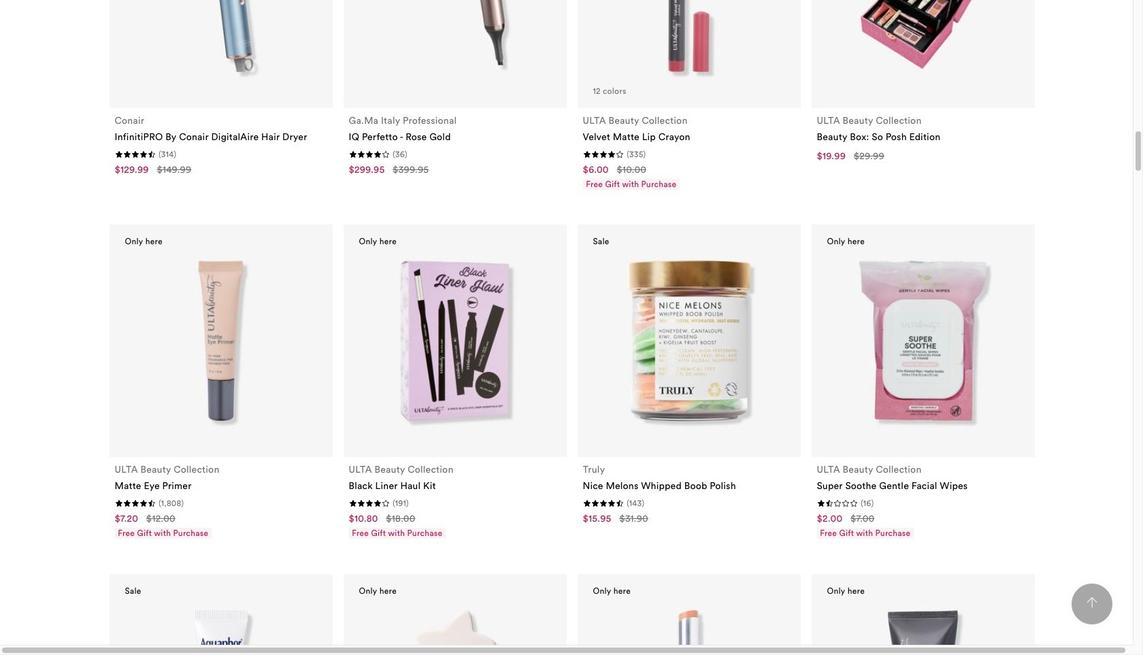 Task type: locate. For each thing, give the bounding box(es) containing it.
charli d'amelio born dreamer eau de toilette image
[[366, 602, 544, 656]]

ulta beauty collection black liner haul kit image
[[366, 252, 544, 431]]

ga.ma italy professional iq perfetto - rose gold image
[[366, 0, 544, 81]]



Task type: describe. For each thing, give the bounding box(es) containing it.
aquaphor lip repair image
[[132, 602, 310, 656]]

ulta beauty collection matte eye primer image
[[132, 252, 310, 431]]

ulta beauty collection complexion crush foundation image
[[834, 602, 1013, 656]]

ulta beauty collection under eye brightener image
[[600, 602, 779, 656]]

back to top image
[[1087, 598, 1098, 609]]

ulta beauty collection super soothe gentle facial wipes image
[[834, 252, 1013, 431]]

ulta beauty collection beauty box: so posh edition image
[[834, 0, 1013, 81]]

truly nice melons whipped boob polish image
[[600, 252, 779, 431]]

conair infinitipro by conair digitalaire hair dryer image
[[132, 0, 310, 81]]

ulta beauty collection velvet matte lip crayon image
[[600, 0, 779, 81]]



Task type: vqa. For each thing, say whether or not it's contained in the screenshot.
Aquaphor Lip Repair IMAGE
yes



